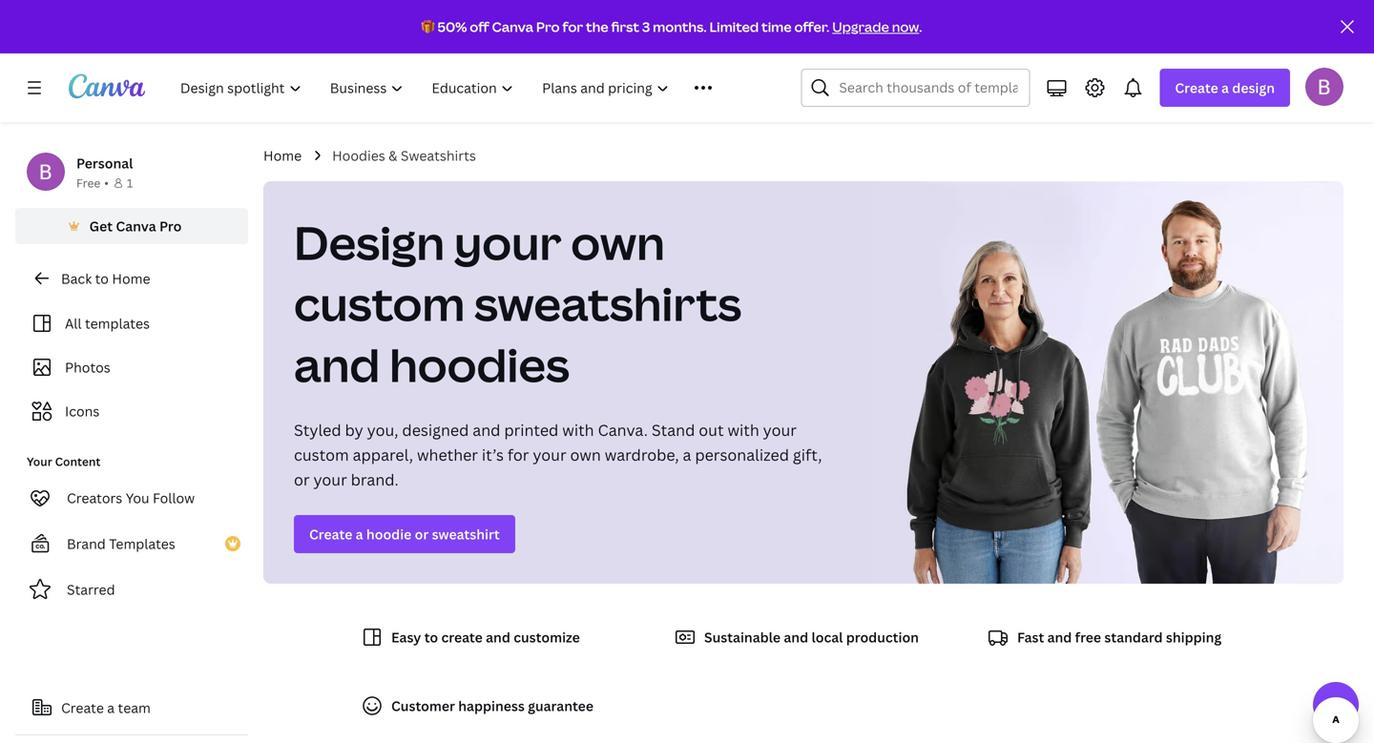 Task type: vqa. For each thing, say whether or not it's contained in the screenshot.
first with from the right
yes



Task type: locate. For each thing, give the bounding box(es) containing it.
and left free
[[1047, 628, 1072, 647]]

0 horizontal spatial for
[[508, 445, 529, 465]]

create left hoodie
[[309, 525, 352, 543]]

create left team
[[61, 699, 104, 717]]

customer happiness guarantee
[[391, 697, 594, 715]]

1 horizontal spatial pro
[[536, 18, 560, 36]]

pro inside button
[[159, 217, 182, 235]]

create a hoodie or sweatshirt button
[[294, 515, 515, 554]]

all templates
[[65, 314, 150, 333]]

home left hoodies
[[263, 146, 302, 165]]

get canva pro button
[[15, 208, 248, 244]]

0 vertical spatial create
[[1175, 79, 1218, 97]]

pro up back to home link
[[159, 217, 182, 235]]

0 vertical spatial for
[[562, 18, 583, 36]]

a for create a design
[[1222, 79, 1229, 97]]

a
[[1222, 79, 1229, 97], [683, 445, 691, 465], [356, 525, 363, 543], [107, 699, 115, 717]]

0 vertical spatial or
[[294, 470, 310, 490]]

1 vertical spatial own
[[570, 445, 601, 465]]

3
[[642, 18, 650, 36]]

with up personalized
[[728, 420, 759, 440]]

and inside the design your own custom sweatshirts and hoodies
[[294, 333, 380, 396]]

creators you follow link
[[15, 479, 248, 517]]

canva right the get
[[116, 217, 156, 235]]

0 horizontal spatial with
[[562, 420, 594, 440]]

1 vertical spatial custom
[[294, 445, 349, 465]]

to right back
[[95, 270, 109, 288]]

creators you follow
[[67, 489, 195, 507]]

a inside dropdown button
[[1222, 79, 1229, 97]]

create a design
[[1175, 79, 1275, 97]]

1 vertical spatial to
[[424, 628, 438, 647]]

1 horizontal spatial with
[[728, 420, 759, 440]]

0 horizontal spatial canva
[[116, 217, 156, 235]]

1 horizontal spatial or
[[415, 525, 429, 543]]

with left the canva.
[[562, 420, 594, 440]]

1 vertical spatial canva
[[116, 217, 156, 235]]

get canva pro
[[89, 217, 182, 235]]

2 horizontal spatial create
[[1175, 79, 1218, 97]]

home
[[263, 146, 302, 165], [112, 270, 150, 288]]

a for create a team
[[107, 699, 115, 717]]

a down stand
[[683, 445, 691, 465]]

custom inside styled by you, designed and printed with canva. stand out with your custom apparel, whether it's for your own wardrobe, a personalized gift, or your brand.
[[294, 445, 349, 465]]

you
[[126, 489, 149, 507]]

customize
[[514, 628, 580, 647]]

0 vertical spatial to
[[95, 270, 109, 288]]

top level navigation element
[[168, 69, 755, 107], [168, 69, 755, 107]]

to
[[95, 270, 109, 288], [424, 628, 438, 647]]

1 horizontal spatial home
[[263, 146, 302, 165]]

1 custom from the top
[[294, 272, 465, 334]]

a left team
[[107, 699, 115, 717]]

0 vertical spatial custom
[[294, 272, 465, 334]]

create
[[441, 628, 483, 647]]

1 vertical spatial pro
[[159, 217, 182, 235]]

customer
[[391, 697, 455, 715]]

2 vertical spatial create
[[61, 699, 104, 717]]

create a team
[[61, 699, 151, 717]]

shipping
[[1166, 628, 1222, 647]]

1 horizontal spatial to
[[424, 628, 438, 647]]

or down styled
[[294, 470, 310, 490]]

starred
[[67, 581, 115, 599]]

0 vertical spatial own
[[571, 211, 665, 273]]

fast
[[1017, 628, 1044, 647]]

and up by on the bottom left of the page
[[294, 333, 380, 396]]

🎁 50% off canva pro for the first 3 months. limited time offer. upgrade now .
[[421, 18, 922, 36]]

your
[[454, 211, 562, 273], [763, 420, 797, 440], [533, 445, 567, 465], [313, 470, 347, 490]]

home up all templates link at the left top of page
[[112, 270, 150, 288]]

🎁
[[421, 18, 435, 36]]

design your own custom sweatshirts and hoodies image
[[858, 181, 1374, 584]]

standard
[[1105, 628, 1163, 647]]

pro
[[536, 18, 560, 36], [159, 217, 182, 235]]

sweatshirts
[[474, 272, 742, 334]]

0 horizontal spatial home
[[112, 270, 150, 288]]

0 horizontal spatial or
[[294, 470, 310, 490]]

canva
[[492, 18, 533, 36], [116, 217, 156, 235]]

1 horizontal spatial create
[[309, 525, 352, 543]]

for right "it's"
[[508, 445, 529, 465]]

limited
[[710, 18, 759, 36]]

None search field
[[801, 69, 1030, 107]]

hoodie
[[366, 525, 412, 543]]

0 horizontal spatial to
[[95, 270, 109, 288]]

to for easy
[[424, 628, 438, 647]]

canva right off
[[492, 18, 533, 36]]

0 horizontal spatial create
[[61, 699, 104, 717]]

2 custom from the top
[[294, 445, 349, 465]]

1 vertical spatial for
[[508, 445, 529, 465]]

sweatshirts
[[401, 146, 476, 165]]

your content
[[27, 454, 101, 470]]

or
[[294, 470, 310, 490], [415, 525, 429, 543]]

it's
[[482, 445, 504, 465]]

with
[[562, 420, 594, 440], [728, 420, 759, 440]]

for left the
[[562, 18, 583, 36]]

1 vertical spatial create
[[309, 525, 352, 543]]

back to home link
[[15, 260, 248, 298]]

canva.
[[598, 420, 648, 440]]

and up "it's"
[[473, 420, 500, 440]]

to right easy
[[424, 628, 438, 647]]

create for create a hoodie or sweatshirt
[[309, 525, 352, 543]]

create left design
[[1175, 79, 1218, 97]]

creators
[[67, 489, 122, 507]]

brand
[[67, 535, 106, 553]]

1 vertical spatial or
[[415, 525, 429, 543]]

photos link
[[27, 349, 237, 386]]

local
[[812, 628, 843, 647]]

0 vertical spatial canva
[[492, 18, 533, 36]]

upgrade
[[832, 18, 889, 36]]

or right hoodie
[[415, 525, 429, 543]]

production
[[846, 628, 919, 647]]

0 vertical spatial pro
[[536, 18, 560, 36]]

pro left the
[[536, 18, 560, 36]]

•
[[104, 175, 109, 191]]

templates
[[109, 535, 175, 553]]

a left hoodie
[[356, 525, 363, 543]]

sustainable
[[704, 628, 781, 647]]

create for create a team
[[61, 699, 104, 717]]

or inside styled by you, designed and printed with canva. stand out with your custom apparel, whether it's for your own wardrobe, a personalized gift, or your brand.
[[294, 470, 310, 490]]

own inside styled by you, designed and printed with canva. stand out with your custom apparel, whether it's for your own wardrobe, a personalized gift, or your brand.
[[570, 445, 601, 465]]

1 vertical spatial home
[[112, 270, 150, 288]]

hoodies
[[389, 333, 570, 396]]

brand.
[[351, 470, 399, 490]]

0 vertical spatial home
[[263, 146, 302, 165]]

by
[[345, 420, 363, 440]]

create a design button
[[1160, 69, 1290, 107]]

easy to create and customize
[[391, 628, 580, 647]]

0 horizontal spatial pro
[[159, 217, 182, 235]]

create inside dropdown button
[[1175, 79, 1218, 97]]

1 horizontal spatial canva
[[492, 18, 533, 36]]

to for back
[[95, 270, 109, 288]]

a left design
[[1222, 79, 1229, 97]]

own
[[571, 211, 665, 273], [570, 445, 601, 465]]

upgrade now button
[[832, 18, 919, 36]]



Task type: describe. For each thing, give the bounding box(es) containing it.
&
[[389, 146, 397, 165]]

happiness
[[458, 697, 525, 715]]

printed
[[504, 420, 559, 440]]

easy
[[391, 628, 421, 647]]

styled by you, designed and printed with canva. stand out with your custom apparel, whether it's for your own wardrobe, a personalized gift, or your brand.
[[294, 420, 822, 490]]

.
[[919, 18, 922, 36]]

and left the local
[[784, 628, 808, 647]]

guarantee
[[528, 697, 594, 715]]

1
[[127, 175, 133, 191]]

1 with from the left
[[562, 420, 594, 440]]

your
[[27, 454, 52, 470]]

and inside styled by you, designed and printed with canva. stand out with your custom apparel, whether it's for your own wardrobe, a personalized gift, or your brand.
[[473, 420, 500, 440]]

out
[[699, 420, 724, 440]]

canva inside button
[[116, 217, 156, 235]]

free
[[1075, 628, 1101, 647]]

the
[[586, 18, 609, 36]]

sustainable and local production
[[704, 628, 919, 647]]

all
[[65, 314, 82, 333]]

gift,
[[793, 445, 822, 465]]

team
[[118, 699, 151, 717]]

icons
[[65, 402, 100, 420]]

home link
[[263, 145, 302, 166]]

free •
[[76, 175, 109, 191]]

icons link
[[27, 393, 237, 429]]

designed
[[402, 420, 469, 440]]

wardrobe,
[[605, 445, 679, 465]]

brand templates
[[67, 535, 175, 553]]

fast and free standard shipping
[[1017, 628, 1222, 647]]

hoodies
[[332, 146, 385, 165]]

months.
[[653, 18, 707, 36]]

offer.
[[794, 18, 830, 36]]

1 horizontal spatial for
[[562, 18, 583, 36]]

brand templates link
[[15, 525, 248, 563]]

content
[[55, 454, 101, 470]]

whether
[[417, 445, 478, 465]]

all templates link
[[27, 305, 237, 342]]

follow
[[153, 489, 195, 507]]

back
[[61, 270, 92, 288]]

templates
[[85, 314, 150, 333]]

custom inside the design your own custom sweatshirts and hoodies
[[294, 272, 465, 334]]

apparel,
[[353, 445, 413, 465]]

a for create a hoodie or sweatshirt
[[356, 525, 363, 543]]

create a team button
[[15, 689, 248, 727]]

photos
[[65, 358, 110, 376]]

design
[[1232, 79, 1275, 97]]

2 with from the left
[[728, 420, 759, 440]]

personal
[[76, 154, 133, 172]]

starred link
[[15, 571, 248, 609]]

own inside the design your own custom sweatshirts and hoodies
[[571, 211, 665, 273]]

now
[[892, 18, 919, 36]]

you,
[[367, 420, 398, 440]]

design your own custom sweatshirts and hoodies
[[294, 211, 742, 396]]

create a hoodie or sweatshirt
[[309, 525, 500, 543]]

time
[[762, 18, 792, 36]]

or inside button
[[415, 525, 429, 543]]

Search search field
[[839, 70, 1018, 106]]

get
[[89, 217, 113, 235]]

for inside styled by you, designed and printed with canva. stand out with your custom apparel, whether it's for your own wardrobe, a personalized gift, or your brand.
[[508, 445, 529, 465]]

sweatshirt
[[432, 525, 500, 543]]

personalized
[[695, 445, 789, 465]]

first
[[611, 18, 639, 36]]

and right create at bottom
[[486, 628, 510, 647]]

free
[[76, 175, 100, 191]]

styled
[[294, 420, 341, 440]]

design
[[294, 211, 445, 273]]

a inside styled by you, designed and printed with canva. stand out with your custom apparel, whether it's for your own wardrobe, a personalized gift, or your brand.
[[683, 445, 691, 465]]

50%
[[438, 18, 467, 36]]

hoodies & sweatshirts
[[332, 146, 476, 165]]

your inside the design your own custom sweatshirts and hoodies
[[454, 211, 562, 273]]

off
[[470, 18, 489, 36]]

bob builder image
[[1306, 68, 1344, 106]]

stand
[[652, 420, 695, 440]]

create for create a design
[[1175, 79, 1218, 97]]

back to home
[[61, 270, 150, 288]]



